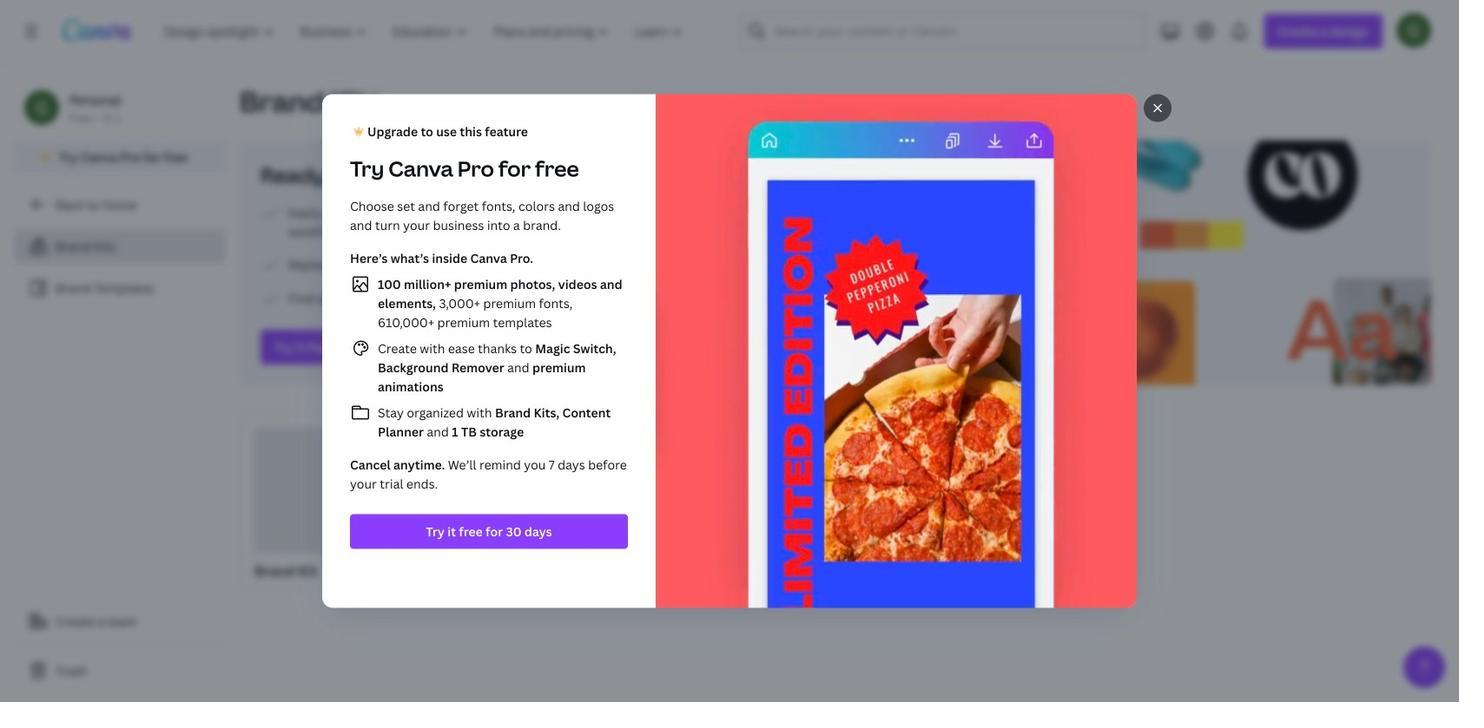 Task type: locate. For each thing, give the bounding box(es) containing it.
None search field
[[740, 14, 1146, 49]]

list
[[261, 202, 817, 309], [14, 229, 226, 306], [350, 274, 628, 442]]



Task type: describe. For each thing, give the bounding box(es) containing it.
top level navigation element
[[153, 14, 698, 49]]



Task type: vqa. For each thing, say whether or not it's contained in the screenshot.
the to the middle
no



